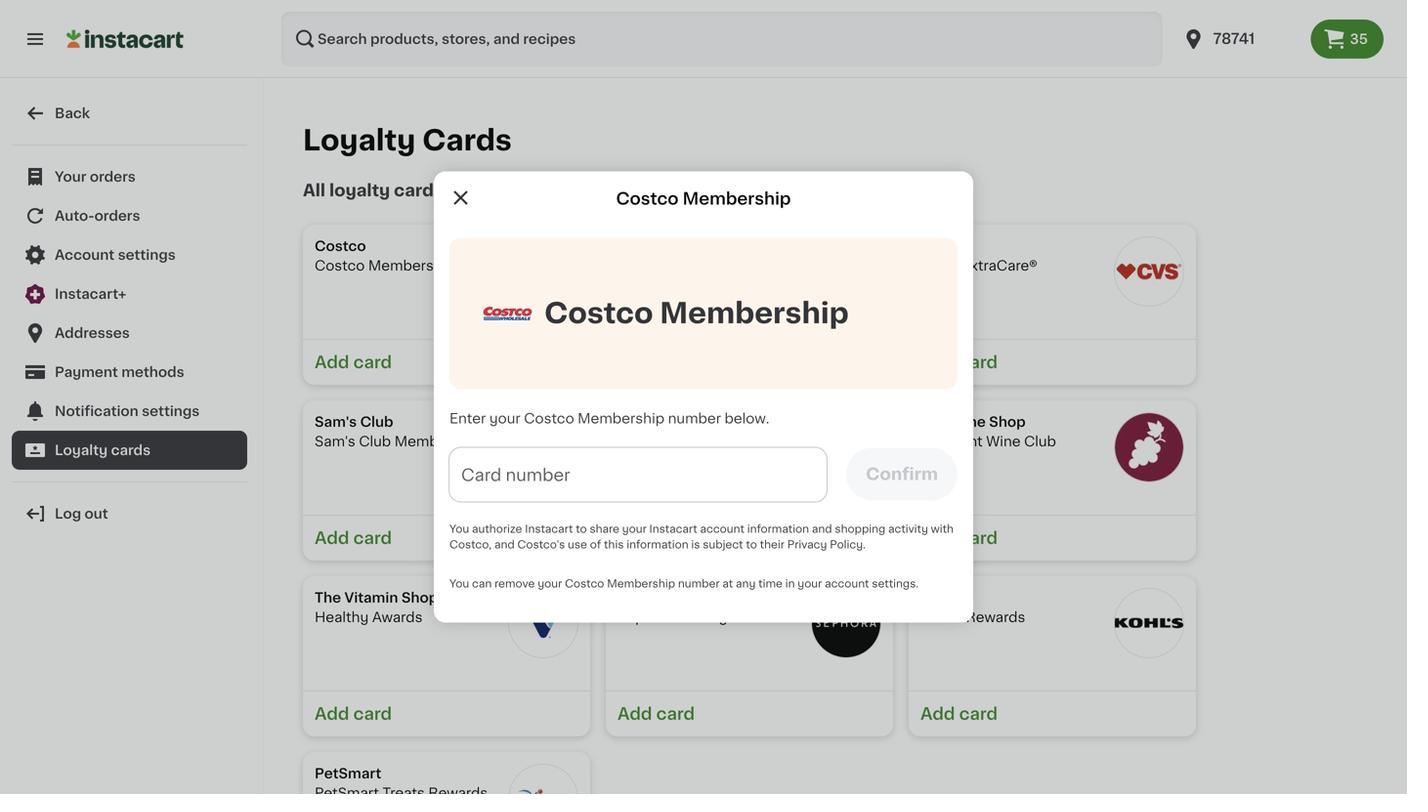Task type: vqa. For each thing, say whether or not it's contained in the screenshot.
2nd How old are they? from left
no



Task type: describe. For each thing, give the bounding box(es) containing it.
1 vertical spatial number
[[678, 579, 720, 589]]

log
[[55, 507, 81, 521]]

beauty
[[678, 611, 728, 624]]

add for randalls randalls for u®
[[618, 530, 652, 547]]

back link
[[12, 94, 247, 133]]

loyalty cards
[[303, 127, 512, 154]]

authorize
[[472, 524, 522, 535]]

kohl's image
[[1114, 588, 1184, 659]]

add card button for sam's club sam's club membership
[[303, 515, 590, 561]]

cvs® image
[[1114, 236, 1184, 307]]

add card for the wine shop discount wine club
[[921, 530, 998, 547]]

instacart+
[[55, 287, 126, 301]]

you for you can remove your costco membership number at any time in your account settings.
[[450, 579, 469, 589]]

cards
[[422, 127, 512, 154]]

settings for notification settings
[[142, 405, 200, 418]]

addresses link
[[12, 314, 247, 353]]

add for the vitamin shoppe® healthy awards
[[315, 706, 349, 723]]

share
[[590, 524, 620, 535]]

auto-
[[55, 209, 94, 223]]

at
[[723, 579, 733, 589]]

healthy
[[315, 611, 369, 624]]

privacy
[[787, 539, 827, 550]]

auto-orders link
[[12, 196, 247, 236]]

the wine shop discount wine club
[[921, 415, 1056, 449]]

costco image
[[508, 236, 579, 307]]

kohl's rewards
[[921, 611, 1025, 624]]

all
[[303, 182, 325, 199]]

add for the wine shop discount wine club
[[921, 530, 955, 547]]

your orders link
[[12, 157, 247, 196]]

petsmart
[[315, 767, 381, 781]]

0 horizontal spatial to
[[576, 524, 587, 535]]

shoppe®
[[401, 591, 464, 605]]

costco costco membership
[[315, 239, 455, 273]]

below.
[[725, 412, 769, 426]]

settings.
[[872, 579, 919, 589]]

any
[[736, 579, 756, 589]]

add card for cvs® cvs® extracare®
[[921, 354, 998, 371]]

1 horizontal spatial wine
[[986, 435, 1021, 449]]

0 vertical spatial cards
[[394, 182, 443, 199]]

card for for
[[656, 530, 695, 547]]

add for costco costco membership
[[315, 354, 349, 371]]

account
[[55, 248, 115, 262]]

petco
[[618, 239, 659, 253]]

u®
[[702, 435, 721, 449]]

payment methods
[[55, 365, 184, 379]]

account settings
[[55, 248, 176, 262]]

card for extracare®
[[959, 354, 998, 371]]

enter
[[450, 412, 486, 426]]

add card button for costco costco membership
[[303, 339, 590, 385]]

0 vertical spatial and
[[812, 524, 832, 535]]

loyalty cards link
[[12, 431, 247, 470]]

shop
[[989, 415, 1026, 429]]

card for shoppe®
[[353, 706, 392, 723]]

remove
[[495, 579, 535, 589]]

add for sam's club sam's club membership
[[315, 530, 349, 547]]

time
[[758, 579, 783, 589]]

orders for your orders
[[90, 170, 136, 184]]

add card button for randalls randalls for u®
[[606, 515, 893, 561]]

0 horizontal spatial information
[[627, 539, 689, 550]]

vitamin
[[344, 591, 398, 605]]

1 vertical spatial cards
[[111, 444, 151, 457]]

your right enter
[[489, 412, 521, 426]]

extracare®
[[961, 259, 1038, 273]]

2 cvs® from the top
[[921, 259, 958, 273]]

policy
[[830, 539, 863, 550]]

loyalty for loyalty cards
[[303, 127, 416, 154]]

payment methods link
[[12, 353, 247, 392]]

kohl's
[[921, 611, 963, 624]]

randalls randalls for u®
[[618, 415, 721, 449]]

rewards
[[966, 611, 1025, 624]]

costco,
[[450, 539, 492, 550]]

costco's
[[517, 539, 565, 550]]

add card for the vitamin shoppe® healthy awards
[[315, 706, 392, 723]]

shopping
[[835, 524, 886, 535]]

add card for sam's club sam's club membership
[[315, 530, 392, 547]]

add down sephora
[[618, 706, 652, 723]]

2 sam's from the top
[[315, 435, 355, 449]]

settings for account settings
[[118, 248, 176, 262]]

1 instacart from the left
[[525, 524, 573, 535]]

is
[[691, 539, 700, 550]]

add card for costco costco membership
[[315, 354, 392, 371]]

discount
[[921, 435, 983, 449]]



Task type: locate. For each thing, give the bounding box(es) containing it.
your inside you authorize instacart to share your instacart account information and shopping activity with costco, and costco's use of this information is subject to their
[[622, 524, 647, 535]]

sam's
[[315, 415, 357, 429], [315, 435, 355, 449]]

0 horizontal spatial wine
[[950, 415, 986, 429]]

account down the policy at the right of page
[[825, 579, 869, 589]]

can
[[472, 579, 492, 589]]

the vitamin shoppe® image
[[508, 588, 579, 659]]

and
[[812, 524, 832, 535], [494, 539, 515, 550]]

you can remove your costco membership number at any time in your account settings.
[[450, 579, 919, 589]]

and up privacy policy .
[[812, 524, 832, 535]]

0 horizontal spatial the
[[315, 591, 341, 605]]

your right in
[[798, 579, 822, 589]]

0 vertical spatial cvs®
[[921, 239, 959, 253]]

1 vertical spatial costco membership
[[544, 300, 849, 327]]

of
[[590, 539, 601, 550]]

instacart up is
[[649, 524, 697, 535]]

activity
[[888, 524, 928, 535]]

your orders
[[55, 170, 136, 184]]

you inside you authorize instacart to share your instacart account information and shopping activity with costco, and costco's use of this information is subject to their
[[450, 524, 469, 535]]

enter your costco membership number below.
[[450, 412, 773, 426]]

this
[[604, 539, 624, 550]]

settings down methods
[[142, 405, 200, 418]]

1 horizontal spatial instacart
[[649, 524, 697, 535]]

to
[[576, 524, 587, 535], [746, 539, 757, 550]]

1 sam's from the top
[[315, 415, 357, 429]]

1 vertical spatial and
[[494, 539, 515, 550]]

1 horizontal spatial the
[[921, 415, 947, 429]]

0 vertical spatial settings
[[118, 248, 176, 262]]

number
[[668, 412, 721, 426], [678, 579, 720, 589]]

your right remove
[[538, 579, 562, 589]]

insider
[[731, 611, 778, 624]]

add card button for cvs® cvs® extracare®
[[909, 339, 1196, 385]]

settings up instacart+ link
[[118, 248, 176, 262]]

add down kohl's
[[921, 706, 955, 723]]

the
[[921, 415, 947, 429], [315, 591, 341, 605]]

orders up auto-orders
[[90, 170, 136, 184]]

back
[[55, 107, 90, 120]]

1 cvs® from the top
[[921, 239, 959, 253]]

payment
[[55, 365, 118, 379]]

orders up account settings
[[94, 209, 140, 223]]

sam's club sam's club membership
[[315, 415, 481, 449]]

0 vertical spatial costco membership
[[616, 191, 791, 207]]

add up vitamin at the left of page
[[315, 530, 349, 547]]

0 vertical spatial loyalty
[[303, 127, 416, 154]]

cvs® cvs® extracare®
[[921, 239, 1038, 273]]

wine
[[950, 415, 986, 429], [986, 435, 1021, 449]]

sephora
[[618, 611, 675, 624]]

club
[[360, 415, 393, 429], [359, 435, 391, 449], [1024, 435, 1056, 449]]

wine down shop on the bottom right of the page
[[986, 435, 1021, 449]]

1 horizontal spatial and
[[812, 524, 832, 535]]

add card button for the vitamin shoppe® healthy awards
[[303, 691, 590, 737]]

in
[[785, 579, 795, 589]]

0 horizontal spatial instacart
[[525, 524, 573, 535]]

0 vertical spatial you
[[450, 524, 469, 535]]

1 horizontal spatial information
[[747, 524, 809, 535]]

0 vertical spatial number
[[668, 412, 721, 426]]

the for the wine shop discount wine club
[[921, 415, 947, 429]]

add up the petsmart
[[315, 706, 349, 723]]

settings inside account settings 'link'
[[118, 248, 176, 262]]

card for sam's
[[353, 530, 392, 547]]

the vitamin shoppe® healthy awards
[[315, 591, 464, 624]]

1 vertical spatial loyalty
[[55, 444, 108, 457]]

0 vertical spatial the
[[921, 415, 947, 429]]

out
[[85, 507, 108, 521]]

auto-orders
[[55, 209, 140, 223]]

and down authorize
[[494, 539, 515, 550]]

log out
[[55, 507, 108, 521]]

information up their
[[747, 524, 809, 535]]

0 vertical spatial account
[[700, 524, 745, 535]]

randalls up the card number "text box"
[[618, 415, 678, 429]]

0 vertical spatial sam's
[[315, 415, 357, 429]]

the inside the wine shop discount wine club
[[921, 415, 947, 429]]

loyalty
[[329, 182, 390, 199]]

0 horizontal spatial account
[[700, 524, 745, 535]]

0 vertical spatial to
[[576, 524, 587, 535]]

wine up discount
[[950, 415, 986, 429]]

1 horizontal spatial cards
[[394, 182, 443, 199]]

the up discount
[[921, 415, 947, 429]]

the wine shop image
[[1114, 412, 1184, 483]]

information
[[747, 524, 809, 535], [627, 539, 689, 550]]

notification settings link
[[12, 392, 247, 431]]

petco image
[[811, 236, 881, 307]]

.
[[863, 539, 866, 550]]

add right of
[[618, 530, 652, 547]]

2 randalls from the top
[[618, 435, 676, 449]]

subject
[[703, 539, 743, 550]]

information left is
[[627, 539, 689, 550]]

costco membership up petco
[[616, 191, 791, 207]]

account settings link
[[12, 236, 247, 275]]

cvs® left extracare®
[[921, 259, 958, 273]]

1 vertical spatial randalls
[[618, 435, 676, 449]]

loyalty
[[303, 127, 416, 154], [55, 444, 108, 457]]

you up costco,
[[450, 524, 469, 535]]

1 vertical spatial account
[[825, 579, 869, 589]]

cards
[[394, 182, 443, 199], [111, 444, 151, 457]]

1 randalls from the top
[[618, 415, 678, 429]]

0 vertical spatial orders
[[90, 170, 136, 184]]

your
[[489, 412, 521, 426], [622, 524, 647, 535], [538, 579, 562, 589], [798, 579, 822, 589]]

awards
[[372, 611, 423, 624]]

instacart+ link
[[12, 275, 247, 314]]

settings
[[118, 248, 176, 262], [142, 405, 200, 418]]

1 vertical spatial information
[[627, 539, 689, 550]]

costco membership
[[616, 191, 791, 207], [544, 300, 849, 327]]

1 vertical spatial settings
[[142, 405, 200, 418]]

account
[[700, 524, 745, 535], [825, 579, 869, 589]]

privacy policy .
[[787, 539, 866, 550]]

the inside the vitamin shoppe® healthy awards
[[315, 591, 341, 605]]

0 vertical spatial information
[[747, 524, 809, 535]]

add card button
[[303, 339, 590, 385], [909, 339, 1196, 385], [303, 515, 590, 561], [606, 515, 893, 561], [909, 515, 1196, 561], [303, 691, 590, 737], [606, 691, 893, 737], [909, 691, 1196, 737]]

1 vertical spatial cvs®
[[921, 259, 958, 273]]

2 you from the top
[[450, 579, 469, 589]]

settings inside notification settings link
[[142, 405, 200, 418]]

add up sam's club sam's club membership
[[315, 354, 349, 371]]

add up discount
[[921, 354, 955, 371]]

1 vertical spatial wine
[[986, 435, 1021, 449]]

number up for
[[668, 412, 721, 426]]

you left can
[[450, 579, 469, 589]]

add for cvs® cvs® extracare®
[[921, 354, 955, 371]]

your up this
[[622, 524, 647, 535]]

cards down "loyalty cards" at the left top
[[394, 182, 443, 199]]

costco membership image
[[481, 287, 535, 341]]

cvs® right petco image
[[921, 239, 959, 253]]

membership inside sam's club sam's club membership
[[395, 435, 481, 449]]

randalls
[[618, 415, 678, 429], [618, 435, 676, 449]]

1 vertical spatial to
[[746, 539, 757, 550]]

sephora beauty insider
[[618, 611, 778, 624]]

randalls image
[[811, 412, 881, 483]]

costco
[[616, 191, 679, 207], [315, 239, 366, 253], [315, 259, 365, 273], [544, 300, 653, 327], [524, 412, 574, 426], [565, 579, 604, 589]]

addresses
[[55, 326, 130, 340]]

1 horizontal spatial to
[[746, 539, 757, 550]]

the up healthy
[[315, 591, 341, 605]]

their
[[760, 539, 785, 550]]

cards down notification settings link
[[111, 444, 151, 457]]

orders
[[90, 170, 136, 184], [94, 209, 140, 223]]

loyalty up loyalty
[[303, 127, 416, 154]]

add right .
[[921, 530, 955, 547]]

0 horizontal spatial loyalty
[[55, 444, 108, 457]]

1 horizontal spatial loyalty
[[303, 127, 416, 154]]

35
[[1350, 32, 1368, 46]]

card for membership
[[353, 354, 392, 371]]

notification
[[55, 405, 139, 418]]

notification settings
[[55, 405, 200, 418]]

loyalty down notification
[[55, 444, 108, 457]]

1 horizontal spatial account
[[825, 579, 869, 589]]

account up subject
[[700, 524, 745, 535]]

to left their
[[746, 539, 757, 550]]

card for shop
[[959, 530, 998, 547]]

1 vertical spatial sam's
[[315, 435, 355, 449]]

you authorize instacart to share your instacart account information and shopping activity with costco, and costco's use of this information is subject to their
[[450, 524, 954, 550]]

35 button
[[1311, 20, 1384, 59]]

you
[[450, 524, 469, 535], [450, 579, 469, 589]]

add card
[[315, 354, 392, 371], [921, 354, 998, 371], [315, 530, 392, 547], [618, 530, 695, 547], [921, 530, 998, 547], [315, 706, 392, 723], [618, 706, 695, 723], [921, 706, 998, 723]]

Card number text field
[[450, 448, 827, 502]]

sam's club image
[[508, 412, 579, 483]]

use
[[568, 539, 587, 550]]

1 vertical spatial orders
[[94, 209, 140, 223]]

with
[[931, 524, 954, 535]]

to up the 'use'
[[576, 524, 587, 535]]

instacart
[[525, 524, 573, 535], [649, 524, 697, 535]]

the for the vitamin shoppe® healthy awards
[[315, 591, 341, 605]]

0 vertical spatial wine
[[950, 415, 986, 429]]

all loyalty cards
[[303, 182, 443, 199]]

club inside the wine shop discount wine club
[[1024, 435, 1056, 449]]

randalls left for
[[618, 435, 676, 449]]

your
[[55, 170, 86, 184]]

loyalty cards
[[55, 444, 151, 457]]

costco membership down petco
[[544, 300, 849, 327]]

card
[[353, 354, 392, 371], [959, 354, 998, 371], [353, 530, 392, 547], [656, 530, 695, 547], [959, 530, 998, 547], [353, 706, 392, 723], [656, 706, 695, 723], [959, 706, 998, 723]]

add card for randalls randalls for u®
[[618, 530, 695, 547]]

you for you authorize instacart to share your instacart account information and shopping activity with costco, and costco's use of this information is subject to their
[[450, 524, 469, 535]]

cvs®
[[921, 239, 959, 253], [921, 259, 958, 273]]

add card button for the wine shop discount wine club
[[909, 515, 1196, 561]]

0 horizontal spatial and
[[494, 539, 515, 550]]

0 vertical spatial randalls
[[618, 415, 678, 429]]

number left at
[[678, 579, 720, 589]]

loyalty for loyalty cards
[[55, 444, 108, 457]]

instacart logo image
[[66, 27, 184, 51]]

2 instacart from the left
[[649, 524, 697, 535]]

membership inside costco costco membership
[[368, 259, 455, 273]]

1 you from the top
[[450, 524, 469, 535]]

1 vertical spatial you
[[450, 579, 469, 589]]

sephora image
[[811, 588, 881, 659]]

add
[[315, 354, 349, 371], [921, 354, 955, 371], [315, 530, 349, 547], [618, 530, 652, 547], [921, 530, 955, 547], [315, 706, 349, 723], [618, 706, 652, 723], [921, 706, 955, 723]]

methods
[[121, 365, 184, 379]]

orders for auto-orders
[[94, 209, 140, 223]]

for
[[680, 435, 699, 449]]

0 horizontal spatial cards
[[111, 444, 151, 457]]

log out link
[[12, 494, 247, 534]]

instacart up costco's
[[525, 524, 573, 535]]

account inside you authorize instacart to share your instacart account information and shopping activity with costco, and costco's use of this information is subject to their
[[700, 524, 745, 535]]

1 vertical spatial the
[[315, 591, 341, 605]]



